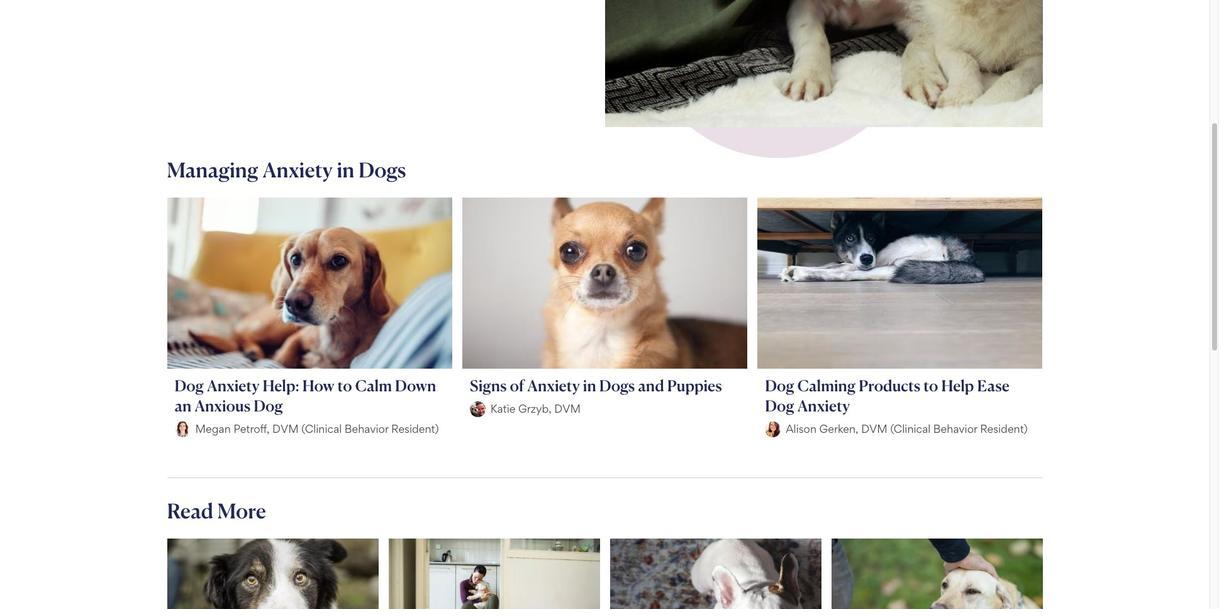Task type: describe. For each thing, give the bounding box(es) containing it.
by image for signs of anxiety in dogs and puppies
[[470, 401, 486, 417]]

alison
[[786, 422, 817, 436]]

calm
[[355, 376, 392, 395]]

anxiety inside 'dog calming products to help ease dog anxiety'
[[798, 396, 851, 415]]

how
[[303, 376, 335, 395]]

an
[[175, 396, 192, 415]]

calming
[[798, 376, 856, 395]]

petroff,
[[234, 422, 270, 436]]

of
[[510, 376, 525, 395]]

managing anxiety in dogs
[[167, 157, 406, 183]]

dog up "alison" at the right bottom of the page
[[765, 396, 795, 415]]

help:
[[263, 376, 299, 395]]

signs
[[470, 376, 507, 395]]

grzyb,
[[519, 402, 552, 416]]

alison gerken, dvm (clinical behavior resident)
[[786, 422, 1028, 436]]

katie grzyb, dvm
[[491, 402, 581, 416]]

dvm for products
[[862, 422, 888, 436]]

products
[[859, 376, 921, 395]]

anxiety inside dog anxiety help: how to calm down an anxious dog
[[207, 376, 260, 395]]

megan
[[195, 422, 231, 436]]

puppies
[[668, 376, 722, 395]]

1 horizontal spatial dogs
[[600, 376, 635, 395]]

(clinical for to
[[891, 422, 931, 436]]

dog up an
[[175, 376, 204, 395]]

megan petroff, dvm (clinical behavior resident)
[[195, 422, 439, 436]]

read
[[167, 498, 214, 523]]

and
[[638, 376, 665, 395]]

to inside dog anxiety help: how to calm down an anxious dog
[[338, 376, 352, 395]]

signs of anxiety in dogs and puppies
[[470, 376, 722, 395]]



Task type: locate. For each thing, give the bounding box(es) containing it.
dvm right grzyb,
[[555, 402, 581, 416]]

2 to from the left
[[924, 376, 939, 395]]

dog down help:
[[254, 396, 283, 415]]

behavior
[[345, 422, 389, 436], [934, 422, 978, 436]]

(clinical down dog anxiety help: how to calm down an anxious dog
[[302, 422, 342, 436]]

dog calming products to help ease dog anxiety
[[765, 376, 1010, 415]]

0 vertical spatial in
[[337, 157, 355, 183]]

dvm right gerken, on the bottom of the page
[[862, 422, 888, 436]]

0 horizontal spatial (clinical
[[302, 422, 342, 436]]

1 (clinical from the left
[[302, 422, 342, 436]]

1 behavior from the left
[[345, 422, 389, 436]]

dvm right petroff,
[[273, 422, 299, 436]]

dvm for help:
[[273, 422, 299, 436]]

dvm
[[555, 402, 581, 416], [273, 422, 299, 436], [862, 422, 888, 436]]

dog
[[175, 376, 204, 395], [765, 376, 795, 395], [254, 396, 283, 415], [765, 396, 795, 415]]

to left the help
[[924, 376, 939, 395]]

0 vertical spatial dogs
[[359, 157, 406, 183]]

anxious dogs image
[[605, 0, 1043, 127]]

1 horizontal spatial (clinical
[[891, 422, 931, 436]]

dog left calming
[[765, 376, 795, 395]]

by image left katie on the left bottom of page
[[470, 401, 486, 417]]

0 horizontal spatial in
[[337, 157, 355, 183]]

by image
[[470, 401, 486, 417], [175, 421, 190, 437], [765, 421, 781, 437]]

gerken,
[[820, 422, 859, 436]]

1 horizontal spatial dvm
[[555, 402, 581, 416]]

1 vertical spatial dogs
[[600, 376, 635, 395]]

0 horizontal spatial dogs
[[359, 157, 406, 183]]

resident) for dog anxiety help: how to calm down an anxious dog
[[392, 422, 439, 436]]

read more
[[167, 498, 266, 523]]

2 horizontal spatial dvm
[[862, 422, 888, 436]]

by image left "alison" at the right bottom of the page
[[765, 421, 781, 437]]

ease
[[978, 376, 1010, 395]]

0 horizontal spatial behavior
[[345, 422, 389, 436]]

2 resident) from the left
[[981, 422, 1028, 436]]

more
[[218, 498, 266, 523]]

resident) down down
[[392, 422, 439, 436]]

resident) down ease
[[981, 422, 1028, 436]]

0 horizontal spatial to
[[338, 376, 352, 395]]

1 horizontal spatial to
[[924, 376, 939, 395]]

by image for dog calming products to help ease dog anxiety
[[765, 421, 781, 437]]

0 horizontal spatial dvm
[[273, 422, 299, 436]]

(clinical for how
[[302, 422, 342, 436]]

behavior for to
[[345, 422, 389, 436]]

behavior down calm
[[345, 422, 389, 436]]

1 to from the left
[[338, 376, 352, 395]]

to
[[338, 376, 352, 395], [924, 376, 939, 395]]

1 horizontal spatial behavior
[[934, 422, 978, 436]]

down
[[395, 376, 436, 395]]

resident) for dog calming products to help ease dog anxiety
[[981, 422, 1028, 436]]

1 resident) from the left
[[392, 422, 439, 436]]

0 horizontal spatial resident)
[[392, 422, 439, 436]]

2 behavior from the left
[[934, 422, 978, 436]]

managing
[[167, 157, 259, 183]]

resident)
[[392, 422, 439, 436], [981, 422, 1028, 436]]

1 horizontal spatial in
[[583, 376, 597, 395]]

anxiety
[[263, 157, 333, 183], [207, 376, 260, 395], [528, 376, 580, 395], [798, 396, 851, 415]]

by image down an
[[175, 421, 190, 437]]

to inside 'dog calming products to help ease dog anxiety'
[[924, 376, 939, 395]]

1 horizontal spatial resident)
[[981, 422, 1028, 436]]

0 horizontal spatial by image
[[175, 421, 190, 437]]

in
[[337, 157, 355, 183], [583, 376, 597, 395]]

2 (clinical from the left
[[891, 422, 931, 436]]

anxious
[[195, 396, 251, 415]]

behavior down the help
[[934, 422, 978, 436]]

behavior for help
[[934, 422, 978, 436]]

1 vertical spatial in
[[583, 376, 597, 395]]

(clinical down 'dog calming products to help ease dog anxiety' at the bottom right of the page
[[891, 422, 931, 436]]

to right how
[[338, 376, 352, 395]]

by image for dog anxiety help: how to calm down an anxious dog
[[175, 421, 190, 437]]

dogs
[[359, 157, 406, 183], [600, 376, 635, 395]]

dvm for anxiety
[[555, 402, 581, 416]]

katie
[[491, 402, 516, 416]]

(clinical
[[302, 422, 342, 436], [891, 422, 931, 436]]

help
[[942, 376, 975, 395]]

1 horizontal spatial by image
[[470, 401, 486, 417]]

dog anxiety help: how to calm down an anxious dog
[[175, 376, 436, 415]]

2 horizontal spatial by image
[[765, 421, 781, 437]]



Task type: vqa. For each thing, say whether or not it's contained in the screenshot.
the leftmost 'Dvm'
yes



